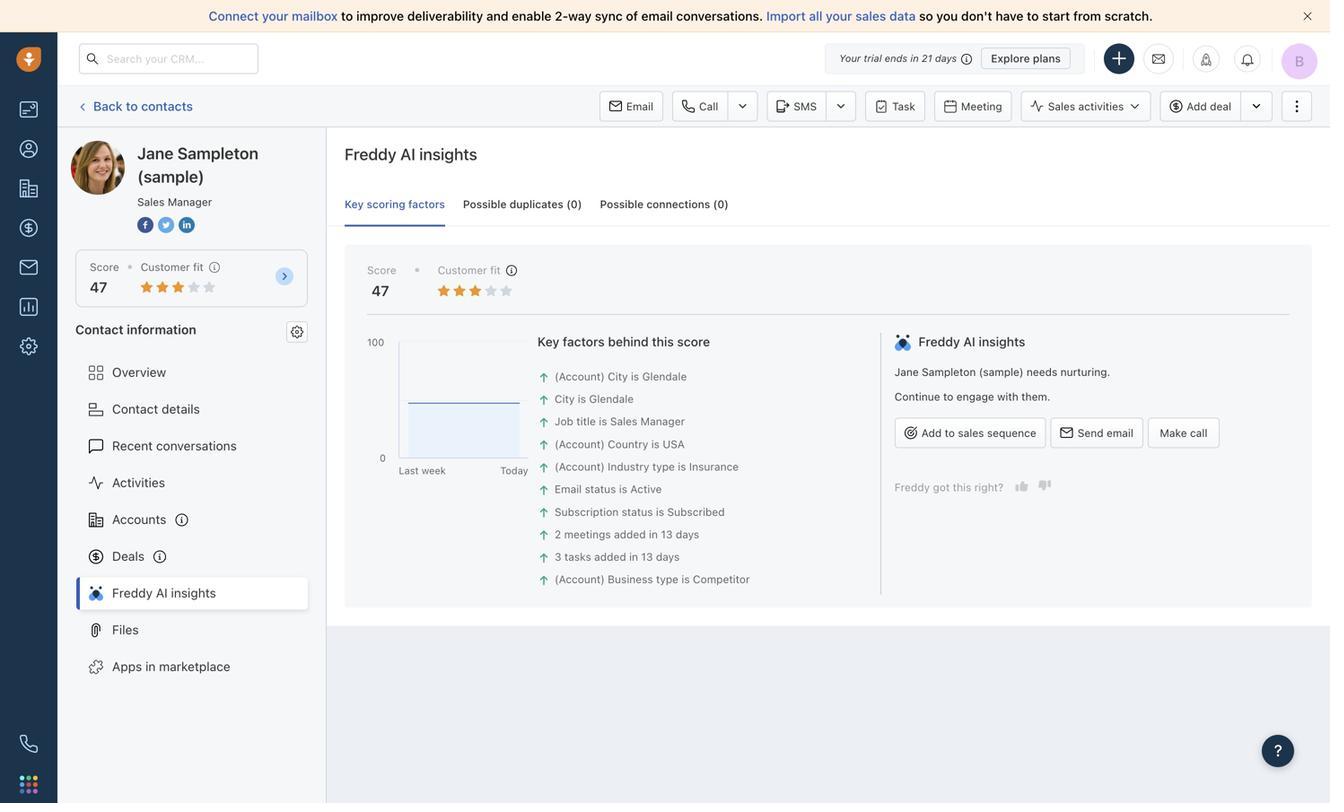 Task type: describe. For each thing, give the bounding box(es) containing it.
activities
[[1079, 100, 1125, 113]]

conversations
[[156, 439, 237, 454]]

days for 2 meetings added in 13 days
[[676, 528, 700, 541]]

send email button
[[1051, 418, 1144, 449]]

subscription status is subscribed
[[555, 506, 725, 518]]

add for add to sales sequence
[[922, 427, 942, 440]]

(account) for (account) city is glendale
[[555, 370, 605, 383]]

make
[[1161, 427, 1188, 440]]

possible duplicates (0)
[[463, 198, 582, 211]]

engage
[[957, 390, 995, 403]]

possible for possible duplicates (0)
[[463, 198, 507, 211]]

email button
[[600, 91, 664, 122]]

country
[[608, 438, 649, 451]]

enable
[[512, 9, 552, 23]]

1 horizontal spatial 47
[[372, 282, 389, 299]]

0 horizontal spatial 47
[[90, 279, 107, 296]]

have
[[996, 9, 1024, 23]]

start
[[1043, 9, 1071, 23]]

1 vertical spatial factors
[[563, 334, 605, 349]]

0 horizontal spatial score 47
[[90, 261, 119, 296]]

freddy up scoring
[[345, 145, 397, 164]]

1 your from the left
[[262, 9, 289, 23]]

0 horizontal spatial fit
[[193, 261, 204, 273]]

recent
[[112, 439, 153, 454]]

apps in marketplace
[[112, 660, 231, 674]]

linkedin circled image
[[179, 216, 195, 235]]

activities
[[112, 476, 165, 490]]

job title is sales manager
[[555, 415, 685, 428]]

email inside 'button'
[[1107, 427, 1134, 440]]

contact for contact details
[[112, 402, 158, 417]]

conversations.
[[677, 9, 764, 23]]

in for tasks
[[630, 551, 638, 564]]

active
[[631, 483, 662, 496]]

sales for sales activities
[[1049, 100, 1076, 113]]

added for tasks
[[595, 551, 627, 564]]

contact for contact information
[[75, 322, 124, 337]]

47 button
[[90, 279, 107, 296]]

freddy down deals
[[112, 586, 153, 601]]

0 vertical spatial manager
[[168, 196, 212, 208]]

import
[[767, 9, 806, 23]]

2 vertical spatial freddy ai insights
[[112, 586, 216, 601]]

sampleton for sales
[[178, 144, 259, 163]]

deliverability
[[407, 9, 483, 23]]

call
[[700, 100, 719, 113]]

industry
[[608, 461, 650, 473]]

with
[[998, 390, 1019, 403]]

overview
[[112, 365, 166, 380]]

1 horizontal spatial ai
[[401, 145, 416, 164]]

add for add deal
[[1187, 100, 1208, 113]]

back to contacts
[[93, 99, 193, 113]]

is right the title
[[599, 415, 607, 428]]

13 for 3 tasks added in 13 days
[[642, 551, 653, 564]]

way
[[568, 9, 592, 23]]

call button
[[673, 91, 728, 122]]

your trial ends in 21 days
[[840, 53, 957, 64]]

(account) for (account) country is usa
[[555, 438, 605, 451]]

1 vertical spatial manager
[[641, 415, 685, 428]]

possible connections (0)
[[600, 198, 729, 211]]

(account) country is usa
[[555, 438, 685, 451]]

deal
[[1211, 100, 1232, 113]]

0 horizontal spatial score
[[90, 261, 119, 273]]

(account) city is glendale
[[555, 370, 687, 383]]

is down usa
[[678, 461, 687, 473]]

facebook circled image
[[137, 216, 154, 235]]

continue to engage with them.
[[895, 390, 1051, 403]]

1 vertical spatial glendale
[[589, 393, 634, 405]]

days for 3 tasks added in 13 days
[[656, 551, 680, 564]]

continue
[[895, 390, 941, 403]]

of
[[626, 9, 638, 23]]

sales activities
[[1049, 100, 1125, 113]]

information
[[127, 322, 196, 337]]

1 horizontal spatial fit
[[490, 264, 501, 277]]

0 horizontal spatial factors
[[409, 198, 445, 211]]

so
[[920, 9, 934, 23]]

connect
[[209, 9, 259, 23]]

to for continue to engage with them.
[[944, 390, 954, 403]]

add deal button
[[1160, 91, 1241, 122]]

status for subscription
[[622, 506, 653, 518]]

1 horizontal spatial score
[[367, 264, 397, 277]]

phone image
[[20, 735, 38, 753]]

freddy got this right?
[[895, 481, 1004, 494]]

sync
[[595, 9, 623, 23]]

subscribed
[[668, 506, 725, 518]]

3
[[555, 551, 562, 564]]

key factors behind this score
[[538, 334, 711, 349]]

type for industry
[[653, 461, 675, 473]]

phone element
[[11, 726, 47, 762]]

duplicates
[[510, 198, 564, 211]]

(sample) for continue to engage with them.
[[979, 366, 1024, 379]]

ends
[[885, 53, 908, 64]]

13 for 2 meetings added in 13 days
[[661, 528, 673, 541]]

possible connections (0) link
[[600, 182, 729, 227]]

sampleton for continue
[[922, 366, 976, 379]]

jane sampleton (sample) up sales manager
[[137, 144, 259, 186]]

Search your CRM... text field
[[79, 44, 259, 74]]

3 tasks added in 13 days
[[555, 551, 680, 564]]

back to contacts link
[[75, 92, 194, 121]]

(account) for (account) business type is competitor
[[555, 574, 605, 586]]

meeting
[[962, 100, 1003, 113]]

close image
[[1304, 12, 1313, 21]]

key scoring factors
[[345, 198, 445, 211]]

0 vertical spatial (sample)
[[203, 141, 254, 155]]

connect your mailbox link
[[209, 9, 341, 23]]

sales inside button
[[958, 427, 985, 440]]

in for meetings
[[649, 528, 658, 541]]

sampleton down contacts
[[138, 141, 200, 155]]

sequence
[[988, 427, 1037, 440]]

0 horizontal spatial this
[[652, 334, 674, 349]]

from
[[1074, 9, 1102, 23]]

data
[[890, 9, 916, 23]]

job
[[555, 415, 574, 428]]

21
[[922, 53, 933, 64]]

1 horizontal spatial score 47
[[367, 264, 397, 299]]

subscription
[[555, 506, 619, 518]]

plans
[[1033, 52, 1061, 65]]

sms
[[794, 100, 817, 113]]

2 meetings added in 13 days
[[555, 528, 700, 541]]

make call link
[[1148, 418, 1220, 458]]

key scoring factors link
[[345, 182, 445, 227]]

you
[[937, 9, 958, 23]]

task
[[893, 100, 916, 113]]

2 horizontal spatial insights
[[979, 334, 1026, 349]]

trial
[[864, 53, 882, 64]]

key for key scoring factors
[[345, 198, 364, 211]]

(account) industry type is insurance
[[555, 461, 739, 473]]

0 horizontal spatial customer
[[141, 261, 190, 273]]

sales for sales manager
[[137, 196, 165, 208]]

nurturing.
[[1061, 366, 1111, 379]]

insurance
[[690, 461, 739, 473]]

scratch.
[[1105, 9, 1154, 23]]

add deal
[[1187, 100, 1232, 113]]

(account) for (account) industry type is insurance
[[555, 461, 605, 473]]

details
[[162, 402, 200, 417]]

0 horizontal spatial customer fit
[[141, 261, 204, 273]]

mng settings image
[[291, 326, 304, 338]]



Task type: vqa. For each thing, say whether or not it's contained in the screenshot.
the right 47
yes



Task type: locate. For each thing, give the bounding box(es) containing it.
added down 2 meetings added in 13 days
[[595, 551, 627, 564]]

possible left connections
[[600, 198, 644, 211]]

to right mailbox
[[341, 9, 353, 23]]

0 vertical spatial factors
[[409, 198, 445, 211]]

this right 'got'
[[953, 481, 972, 494]]

meetings
[[564, 528, 611, 541]]

files
[[112, 623, 139, 638]]

1 vertical spatial added
[[595, 551, 627, 564]]

(0) inside the possible connections (0) link
[[713, 198, 729, 211]]

status down active
[[622, 506, 653, 518]]

1 horizontal spatial your
[[826, 9, 853, 23]]

type for business
[[656, 574, 679, 586]]

city up city is glendale
[[608, 370, 628, 383]]

customer fit down twitter circled image
[[141, 261, 204, 273]]

improve
[[357, 9, 404, 23]]

1 horizontal spatial city
[[608, 370, 628, 383]]

2 vertical spatial ai
[[156, 586, 168, 601]]

possible left "duplicates"
[[463, 198, 507, 211]]

your right all
[[826, 9, 853, 23]]

1 horizontal spatial this
[[953, 481, 972, 494]]

manager
[[168, 196, 212, 208], [641, 415, 685, 428]]

(0) right connections
[[713, 198, 729, 211]]

1 horizontal spatial glendale
[[643, 370, 687, 383]]

2 vertical spatial insights
[[171, 586, 216, 601]]

2 vertical spatial sales
[[610, 415, 638, 428]]

your left mailbox
[[262, 9, 289, 23]]

13 up (account) business type is competitor
[[642, 551, 653, 564]]

1 (account) from the top
[[555, 370, 605, 383]]

2 horizontal spatial jane
[[895, 366, 919, 379]]

contact details
[[112, 402, 200, 417]]

1 horizontal spatial insights
[[420, 145, 478, 164]]

is
[[631, 370, 640, 383], [578, 393, 586, 405], [599, 415, 607, 428], [652, 438, 660, 451], [678, 461, 687, 473], [619, 483, 628, 496], [656, 506, 665, 518], [682, 574, 690, 586]]

(0)
[[567, 198, 582, 211], [713, 198, 729, 211]]

is left active
[[619, 483, 628, 496]]

0 horizontal spatial sales
[[137, 196, 165, 208]]

glendale down score
[[643, 370, 687, 383]]

to inside button
[[945, 427, 955, 440]]

0 vertical spatial this
[[652, 334, 674, 349]]

13 down subscription status is subscribed
[[661, 528, 673, 541]]

100
[[367, 337, 384, 348]]

customer down twitter circled image
[[141, 261, 190, 273]]

possible
[[463, 198, 507, 211], [600, 198, 644, 211]]

freddy ai insights down deals
[[112, 586, 216, 601]]

0 vertical spatial sales
[[856, 9, 887, 23]]

1 vertical spatial freddy ai insights
[[919, 334, 1026, 349]]

2 (0) from the left
[[713, 198, 729, 211]]

jane down contacts
[[137, 144, 174, 163]]

days up (account) business type is competitor
[[656, 551, 680, 564]]

freddy ai insights
[[345, 145, 478, 164], [919, 334, 1026, 349], [112, 586, 216, 601]]

score 47 up contact information
[[90, 261, 119, 296]]

to right back
[[126, 99, 138, 113]]

customer down possible duplicates (0) link
[[438, 264, 487, 277]]

sales up facebook circled icon at the top of the page
[[137, 196, 165, 208]]

(0) inside possible duplicates (0) link
[[567, 198, 582, 211]]

freshworks switcher image
[[20, 776, 38, 794]]

1 horizontal spatial customer fit
[[438, 264, 501, 277]]

(account) up city is glendale
[[555, 370, 605, 383]]

jane
[[107, 141, 135, 155], [137, 144, 174, 163], [895, 366, 919, 379]]

freddy left 'got'
[[895, 481, 930, 494]]

freddy ai insights up jane sampleton (sample) needs nurturing.
[[919, 334, 1026, 349]]

1 horizontal spatial possible
[[600, 198, 644, 211]]

your
[[840, 53, 861, 64]]

is down active
[[656, 506, 665, 518]]

0 horizontal spatial freddy ai insights
[[112, 586, 216, 601]]

customer fit
[[141, 261, 204, 273], [438, 264, 501, 277]]

47 up contact information
[[90, 279, 107, 296]]

type down usa
[[653, 461, 675, 473]]

call link
[[673, 91, 728, 122]]

added for meetings
[[614, 528, 646, 541]]

contact up the "recent"
[[112, 402, 158, 417]]

0 vertical spatial email
[[642, 9, 673, 23]]

send email
[[1078, 427, 1134, 440]]

fit down linkedin circled image
[[193, 261, 204, 273]]

0 vertical spatial status
[[585, 483, 616, 496]]

factors
[[409, 198, 445, 211], [563, 334, 605, 349]]

sms button
[[767, 91, 826, 122]]

status up "subscription"
[[585, 483, 616, 496]]

1 vertical spatial this
[[953, 481, 972, 494]]

1 vertical spatial days
[[676, 528, 700, 541]]

jane down back
[[107, 141, 135, 155]]

1 horizontal spatial sales
[[610, 415, 638, 428]]

this
[[652, 334, 674, 349], [953, 481, 972, 494]]

(0) right "duplicates"
[[567, 198, 582, 211]]

1 vertical spatial key
[[538, 334, 560, 349]]

0 vertical spatial 13
[[661, 528, 673, 541]]

task button
[[866, 91, 926, 122]]

0 horizontal spatial 13
[[642, 551, 653, 564]]

47 up 100
[[372, 282, 389, 299]]

1 vertical spatial 13
[[642, 551, 653, 564]]

4 (account) from the top
[[555, 574, 605, 586]]

sampleton up sales manager
[[178, 144, 259, 163]]

connections
[[647, 198, 711, 211]]

1 vertical spatial add
[[922, 427, 942, 440]]

email right of
[[642, 9, 673, 23]]

1 vertical spatial sales
[[958, 427, 985, 440]]

0 horizontal spatial glendale
[[589, 393, 634, 405]]

got
[[933, 481, 950, 494]]

1 vertical spatial city
[[555, 393, 575, 405]]

2 (account) from the top
[[555, 438, 605, 451]]

(account) down tasks
[[555, 574, 605, 586]]

1 horizontal spatial 13
[[661, 528, 673, 541]]

email status is active
[[555, 483, 662, 496]]

to for add to sales sequence
[[945, 427, 955, 440]]

manager up linkedin circled image
[[168, 196, 212, 208]]

in up "business"
[[630, 551, 638, 564]]

1 horizontal spatial key
[[538, 334, 560, 349]]

title
[[577, 415, 596, 428]]

make call
[[1161, 427, 1208, 440]]

2 vertical spatial (sample)
[[979, 366, 1024, 379]]

0 vertical spatial freddy ai insights
[[345, 145, 478, 164]]

all
[[809, 9, 823, 23]]

(sample) for sales manager
[[137, 167, 204, 186]]

1 vertical spatial type
[[656, 574, 679, 586]]

(0) for possible connections (0)
[[713, 198, 729, 211]]

1 vertical spatial status
[[622, 506, 653, 518]]

email up "subscription"
[[555, 483, 582, 496]]

2 horizontal spatial freddy ai insights
[[919, 334, 1026, 349]]

0 horizontal spatial manager
[[168, 196, 212, 208]]

factors left behind
[[563, 334, 605, 349]]

1 vertical spatial email
[[555, 483, 582, 496]]

0 horizontal spatial possible
[[463, 198, 507, 211]]

sampleton up continue to engage with them.
[[922, 366, 976, 379]]

1 vertical spatial contact
[[112, 402, 158, 417]]

to left start
[[1027, 9, 1039, 23]]

1 vertical spatial email
[[1107, 427, 1134, 440]]

type right "business"
[[656, 574, 679, 586]]

twitter circled image
[[158, 216, 174, 235]]

added
[[614, 528, 646, 541], [595, 551, 627, 564]]

insights up jane sampleton (sample) needs nurturing.
[[979, 334, 1026, 349]]

0 vertical spatial type
[[653, 461, 675, 473]]

1 horizontal spatial customer
[[438, 264, 487, 277]]

fit down 'possible duplicates (0)'
[[490, 264, 501, 277]]

0 horizontal spatial sales
[[856, 9, 887, 23]]

ai up apps in marketplace
[[156, 586, 168, 601]]

0 horizontal spatial jane
[[107, 141, 135, 155]]

sales
[[856, 9, 887, 23], [958, 427, 985, 440]]

(account) up email status is active
[[555, 461, 605, 473]]

make call button
[[1148, 418, 1220, 449]]

1 vertical spatial (sample)
[[137, 167, 204, 186]]

0 horizontal spatial key
[[345, 198, 364, 211]]

insights up key scoring factors
[[420, 145, 478, 164]]

score 47 up 100
[[367, 264, 397, 299]]

key
[[345, 198, 364, 211], [538, 334, 560, 349]]

jane for sales manager
[[137, 144, 174, 163]]

insights up 'marketplace'
[[171, 586, 216, 601]]

contact information
[[75, 322, 196, 337]]

0 vertical spatial ai
[[401, 145, 416, 164]]

(0) for possible duplicates (0)
[[567, 198, 582, 211]]

email
[[642, 9, 673, 23], [1107, 427, 1134, 440]]

email inside button
[[627, 100, 654, 113]]

score down scoring
[[367, 264, 397, 277]]

sales manager
[[137, 196, 212, 208]]

1 possible from the left
[[463, 198, 507, 211]]

score up 47 button
[[90, 261, 119, 273]]

ai up key scoring factors
[[401, 145, 416, 164]]

send email image
[[1153, 51, 1166, 66]]

apps
[[112, 660, 142, 674]]

days for your trial ends in 21 days
[[936, 53, 957, 64]]

key left scoring
[[345, 198, 364, 211]]

0 horizontal spatial add
[[922, 427, 942, 440]]

last week
[[399, 465, 446, 477]]

0 horizontal spatial ai
[[156, 586, 168, 601]]

1 horizontal spatial email
[[1107, 427, 1134, 440]]

2 horizontal spatial sales
[[1049, 100, 1076, 113]]

in down subscription status is subscribed
[[649, 528, 658, 541]]

is up the title
[[578, 393, 586, 405]]

jane sampleton (sample) down contacts
[[107, 141, 254, 155]]

0 horizontal spatial (0)
[[567, 198, 582, 211]]

jane up continue
[[895, 366, 919, 379]]

email for email status is active
[[555, 483, 582, 496]]

47
[[90, 279, 107, 296], [372, 282, 389, 299]]

add to sales sequence button
[[895, 418, 1047, 449]]

to down continue to engage with them.
[[945, 427, 955, 440]]

2 horizontal spatial ai
[[964, 334, 976, 349]]

0 vertical spatial added
[[614, 528, 646, 541]]

ai up jane sampleton (sample) needs nurturing.
[[964, 334, 976, 349]]

1 horizontal spatial (0)
[[713, 198, 729, 211]]

contact down 47 button
[[75, 322, 124, 337]]

sales left data
[[856, 9, 887, 23]]

0 vertical spatial sales
[[1049, 100, 1076, 113]]

key up city is glendale
[[538, 334, 560, 349]]

factors right scoring
[[409, 198, 445, 211]]

is down behind
[[631, 370, 640, 383]]

in for trial
[[911, 53, 919, 64]]

marketplace
[[159, 660, 231, 674]]

sales left activities
[[1049, 100, 1076, 113]]

0 horizontal spatial city
[[555, 393, 575, 405]]

0 vertical spatial add
[[1187, 100, 1208, 113]]

mailbox
[[292, 9, 338, 23]]

add to sales sequence
[[922, 427, 1037, 440]]

0 vertical spatial insights
[[420, 145, 478, 164]]

business
[[608, 574, 653, 586]]

3 (account) from the top
[[555, 461, 605, 473]]

1 horizontal spatial jane
[[137, 144, 174, 163]]

0 vertical spatial glendale
[[643, 370, 687, 383]]

added down subscription status is subscribed
[[614, 528, 646, 541]]

(account) business type is competitor
[[555, 574, 750, 586]]

add down continue
[[922, 427, 942, 440]]

glendale up job title is sales manager on the bottom of page
[[589, 393, 634, 405]]

status
[[585, 483, 616, 496], [622, 506, 653, 518]]

sales down continue to engage with them.
[[958, 427, 985, 440]]

(account) down the title
[[555, 438, 605, 451]]

is left competitor
[[682, 574, 690, 586]]

last
[[399, 465, 419, 477]]

freddy ai insights up key scoring factors
[[345, 145, 478, 164]]

possible for possible connections (0)
[[600, 198, 644, 211]]

days right 21
[[936, 53, 957, 64]]

days down subscribed
[[676, 528, 700, 541]]

possible duplicates (0) link
[[463, 182, 582, 227]]

week
[[422, 465, 446, 477]]

customer fit down possible duplicates (0) link
[[438, 264, 501, 277]]

city is glendale
[[555, 393, 634, 405]]

jane for continue to engage with them.
[[895, 366, 919, 379]]

status for email
[[585, 483, 616, 496]]

0 vertical spatial contact
[[75, 322, 124, 337]]

score 47
[[90, 261, 119, 296], [367, 264, 397, 299]]

1 vertical spatial sales
[[137, 196, 165, 208]]

score
[[678, 334, 711, 349]]

scoring
[[367, 198, 406, 211]]

key for key factors behind this score
[[538, 334, 560, 349]]

days
[[936, 53, 957, 64], [676, 528, 700, 541], [656, 551, 680, 564]]

0 vertical spatial city
[[608, 370, 628, 383]]

is left usa
[[652, 438, 660, 451]]

sales up (account) country is usa
[[610, 415, 638, 428]]

explore plans link
[[982, 48, 1071, 69]]

2 possible from the left
[[600, 198, 644, 211]]

email for email
[[627, 100, 654, 113]]

freddy
[[345, 145, 397, 164], [919, 334, 961, 349], [895, 481, 930, 494], [112, 586, 153, 601]]

this left score
[[652, 334, 674, 349]]

0 horizontal spatial email
[[555, 483, 582, 496]]

and
[[487, 9, 509, 23]]

freddy up continue
[[919, 334, 961, 349]]

right?
[[975, 481, 1004, 494]]

email right 'send'
[[1107, 427, 1134, 440]]

0 vertical spatial email
[[627, 100, 654, 113]]

1 horizontal spatial status
[[622, 506, 653, 518]]

needs
[[1027, 366, 1058, 379]]

to left engage
[[944, 390, 954, 403]]

0 vertical spatial key
[[345, 198, 364, 211]]

manager up usa
[[641, 415, 685, 428]]

0 horizontal spatial insights
[[171, 586, 216, 601]]

accounts
[[112, 512, 166, 527]]

2 vertical spatial days
[[656, 551, 680, 564]]

to
[[341, 9, 353, 23], [1027, 9, 1039, 23], [126, 99, 138, 113], [944, 390, 954, 403], [945, 427, 955, 440]]

in right apps
[[145, 660, 156, 674]]

1 horizontal spatial factors
[[563, 334, 605, 349]]

1 horizontal spatial freddy ai insights
[[345, 145, 478, 164]]

usa
[[663, 438, 685, 451]]

2 your from the left
[[826, 9, 853, 23]]

0 horizontal spatial your
[[262, 9, 289, 23]]

2-
[[555, 9, 568, 23]]

1 horizontal spatial manager
[[641, 415, 685, 428]]

type
[[653, 461, 675, 473], [656, 574, 679, 586]]

recent conversations
[[112, 439, 237, 454]]

email left call button
[[627, 100, 654, 113]]

jane sampleton (sample) needs nurturing.
[[895, 366, 1111, 379]]

tasks
[[565, 551, 592, 564]]

city up job
[[555, 393, 575, 405]]

competitor
[[693, 574, 750, 586]]

0 vertical spatial days
[[936, 53, 957, 64]]

0 horizontal spatial status
[[585, 483, 616, 496]]

your
[[262, 9, 289, 23], [826, 9, 853, 23]]

deals
[[112, 549, 145, 564]]

explore plans
[[992, 52, 1061, 65]]

1 horizontal spatial sales
[[958, 427, 985, 440]]

add left the deal
[[1187, 100, 1208, 113]]

in
[[911, 53, 919, 64], [649, 528, 658, 541], [630, 551, 638, 564], [145, 660, 156, 674]]

jane sampleton (sample)
[[107, 141, 254, 155], [137, 144, 259, 186]]

1 horizontal spatial email
[[627, 100, 654, 113]]

sales activities button
[[1022, 91, 1160, 122], [1022, 91, 1151, 122]]

behind
[[608, 334, 649, 349]]

1 (0) from the left
[[567, 198, 582, 211]]

to for back to contacts
[[126, 99, 138, 113]]

in left 21
[[911, 53, 919, 64]]



